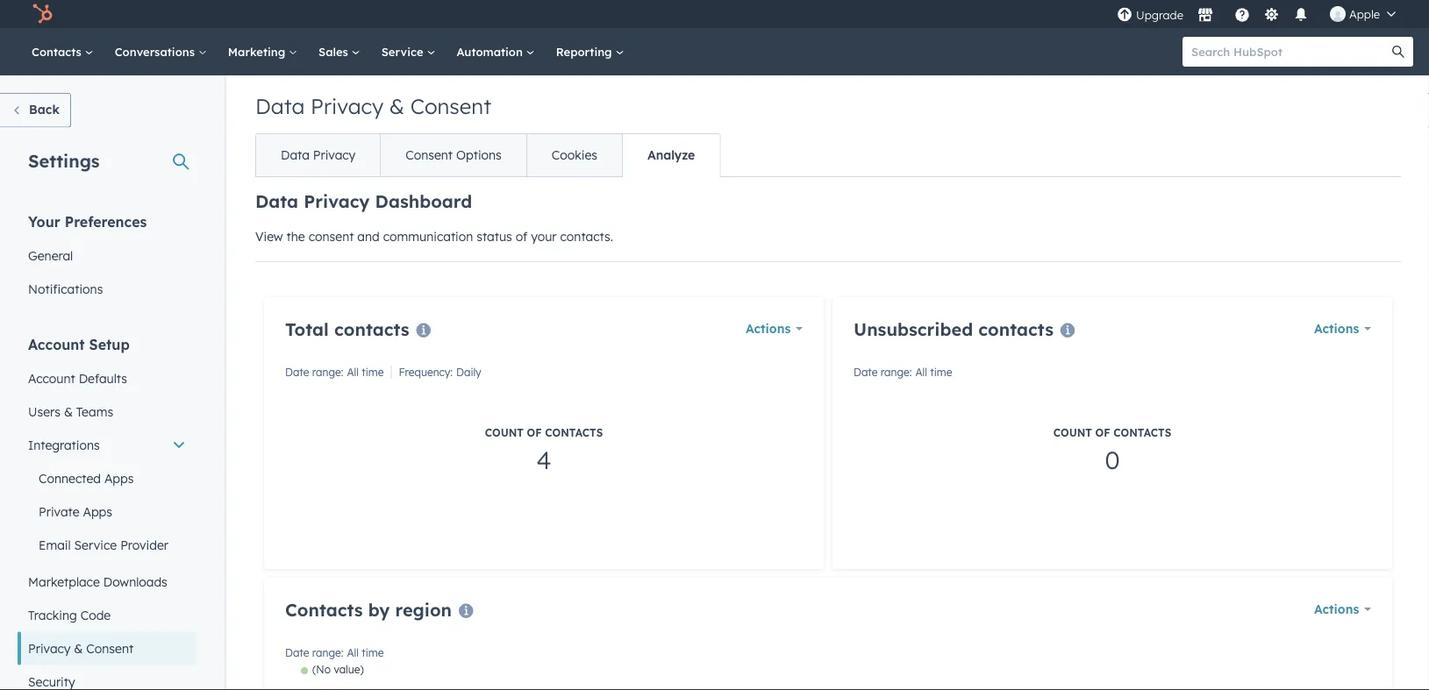 Task type: locate. For each thing, give the bounding box(es) containing it.
2 contacts from the left
[[979, 319, 1054, 340]]

count inside count of contacts 0
[[1054, 426, 1092, 440]]

0 horizontal spatial count
[[485, 426, 524, 440]]

range: down unsubscribed
[[881, 366, 912, 379]]

frequency: daily
[[399, 366, 481, 379]]

privacy inside account setup element
[[28, 641, 71, 656]]

downloads
[[103, 574, 167, 590]]

analyze link
[[622, 134, 720, 176]]

view
[[255, 229, 283, 244]]

date down total
[[285, 366, 309, 379]]

time down unsubscribed contacts on the right of page
[[930, 366, 953, 379]]

notifications
[[28, 281, 103, 297]]

apple
[[1350, 7, 1380, 21]]

1 horizontal spatial service
[[381, 44, 427, 59]]

1 horizontal spatial &
[[74, 641, 83, 656]]

0 vertical spatial service
[[381, 44, 427, 59]]

contacts
[[32, 44, 85, 59], [545, 426, 603, 440], [1114, 426, 1172, 440], [285, 599, 363, 621]]

marketing link
[[217, 28, 308, 75]]

sales link
[[308, 28, 371, 75]]

region
[[395, 599, 452, 621]]

date down unsubscribed
[[854, 366, 878, 379]]

date range: all time
[[285, 366, 384, 379], [854, 366, 953, 379], [285, 647, 384, 660]]

account setup element
[[18, 335, 197, 691]]

service inside account setup element
[[74, 538, 117, 553]]

1 contacts from the left
[[334, 319, 409, 340]]

apps for connected apps
[[104, 471, 134, 486]]

contacts.
[[560, 229, 613, 244]]

range: down total contacts
[[312, 366, 344, 379]]

account for account defaults
[[28, 371, 75, 386]]

0
[[1105, 444, 1120, 475]]

time
[[362, 366, 384, 379], [930, 366, 953, 379], [362, 647, 384, 660]]

marketplaces image
[[1198, 8, 1214, 24]]

email
[[39, 538, 71, 553]]

1 vertical spatial account
[[28, 371, 75, 386]]

data down marketing link
[[255, 93, 305, 119]]

1 vertical spatial data
[[281, 147, 310, 163]]

consent inside account setup element
[[86, 641, 134, 656]]

contacts link
[[21, 28, 104, 75]]

security link
[[18, 666, 197, 691]]

data
[[255, 93, 305, 119], [281, 147, 310, 163], [255, 190, 298, 212]]

unsubscribed
[[854, 319, 973, 340]]

unsubscribed contacts
[[854, 319, 1054, 340]]

automation
[[457, 44, 526, 59]]

privacy for data privacy dashboard
[[304, 190, 370, 212]]

contacts up 4 at the left
[[545, 426, 603, 440]]

& inside privacy & consent link
[[74, 641, 83, 656]]

consent
[[309, 229, 354, 244]]

0 vertical spatial consent
[[410, 93, 491, 119]]

& for consent
[[74, 641, 83, 656]]

apps up email service provider at the bottom of the page
[[83, 504, 112, 520]]

of inside the count of contacts 4
[[527, 426, 542, 440]]

private
[[39, 504, 79, 520]]

4
[[536, 444, 552, 475]]

0 vertical spatial &
[[389, 93, 405, 119]]

date range: all time down unsubscribed
[[854, 366, 953, 379]]

data up view
[[255, 190, 298, 212]]

date
[[285, 366, 309, 379], [854, 366, 878, 379], [285, 647, 309, 660]]

account up the account defaults
[[28, 336, 85, 353]]

service
[[381, 44, 427, 59], [74, 538, 117, 553]]

data privacy link
[[256, 134, 380, 176]]

general link
[[18, 239, 197, 272]]

privacy up consent
[[304, 190, 370, 212]]

help button
[[1228, 0, 1258, 28]]

contacts by region
[[285, 599, 452, 621]]

date for daily
[[285, 366, 309, 379]]

2 account from the top
[[28, 371, 75, 386]]

back
[[29, 102, 60, 117]]

count inside the count of contacts 4
[[485, 426, 524, 440]]

all down contacts by region
[[347, 647, 359, 660]]

1 vertical spatial consent
[[406, 147, 453, 163]]

consent
[[410, 93, 491, 119], [406, 147, 453, 163], [86, 641, 134, 656]]

& down 'tracking code'
[[74, 641, 83, 656]]

contacts
[[334, 319, 409, 340], [979, 319, 1054, 340]]

of up 0
[[1096, 426, 1111, 440]]

service down private apps link on the bottom of page
[[74, 538, 117, 553]]

service up the data privacy & consent
[[381, 44, 427, 59]]

of up 4 at the left
[[527, 426, 542, 440]]

apps
[[104, 471, 134, 486], [83, 504, 112, 520]]

the
[[287, 229, 305, 244]]

of
[[516, 229, 528, 244], [527, 426, 542, 440], [1096, 426, 1111, 440]]

0 horizontal spatial service
[[74, 538, 117, 553]]

privacy down sales link
[[311, 93, 384, 119]]

contacts inside the count of contacts 4
[[545, 426, 603, 440]]

account
[[28, 336, 85, 353], [28, 371, 75, 386]]

actions button
[[746, 317, 803, 341], [1315, 317, 1372, 341], [1315, 598, 1372, 622]]

contacts up 0
[[1114, 426, 1172, 440]]

apps down the integrations button
[[104, 471, 134, 486]]

data for data privacy dashboard
[[255, 190, 298, 212]]

users & teams link
[[18, 395, 197, 429]]

privacy up security
[[28, 641, 71, 656]]

settings image
[[1264, 7, 1280, 23]]

1 count from the left
[[485, 426, 524, 440]]

all
[[347, 366, 359, 379], [916, 366, 928, 379], [347, 647, 359, 660]]

0 vertical spatial apps
[[104, 471, 134, 486]]

total
[[285, 319, 329, 340]]

consent up security link
[[86, 641, 134, 656]]

range:
[[312, 366, 344, 379], [881, 366, 912, 379], [312, 647, 344, 660]]

private apps
[[39, 504, 112, 520]]

& inside users & teams link
[[64, 404, 73, 419]]

navigation
[[255, 133, 721, 177]]

menu containing apple
[[1115, 0, 1408, 28]]

code
[[80, 608, 111, 623]]

privacy up the data privacy dashboard
[[313, 147, 356, 163]]

all down total contacts
[[347, 366, 359, 379]]

defaults
[[79, 371, 127, 386]]

1 vertical spatial &
[[64, 404, 73, 419]]

consent inside navigation
[[406, 147, 453, 163]]

preferences
[[65, 213, 147, 230]]

0 vertical spatial account
[[28, 336, 85, 353]]

of inside count of contacts 0
[[1096, 426, 1111, 440]]

range: for 0
[[881, 366, 912, 379]]

2 count from the left
[[1054, 426, 1092, 440]]

0 horizontal spatial &
[[64, 404, 73, 419]]

1 horizontal spatial count
[[1054, 426, 1092, 440]]

all down unsubscribed
[[916, 366, 928, 379]]

consent options
[[406, 147, 502, 163]]

1 vertical spatial service
[[74, 538, 117, 553]]

actions for 0
[[1315, 321, 1360, 337]]

2 vertical spatial &
[[74, 641, 83, 656]]

actions
[[746, 321, 791, 337], [1315, 321, 1360, 337], [1315, 602, 1360, 617]]

account up users
[[28, 371, 75, 386]]

all for 0
[[916, 366, 928, 379]]

contacts inside count of contacts 0
[[1114, 426, 1172, 440]]

privacy & consent
[[28, 641, 134, 656]]

privacy for data privacy
[[313, 147, 356, 163]]

time down total contacts
[[362, 366, 384, 379]]

& down service link
[[389, 93, 405, 119]]

marketplace
[[28, 574, 100, 590]]

marketplace downloads link
[[18, 566, 197, 599]]

data for data privacy & consent
[[255, 93, 305, 119]]

1 horizontal spatial contacts
[[979, 319, 1054, 340]]

1 vertical spatial apps
[[83, 504, 112, 520]]

all for daily
[[347, 366, 359, 379]]

date range: all time down total contacts
[[285, 366, 384, 379]]

& right users
[[64, 404, 73, 419]]

range: for daily
[[312, 366, 344, 379]]

2 vertical spatial data
[[255, 190, 298, 212]]

data up the
[[281, 147, 310, 163]]

actions button for 4
[[746, 317, 803, 341]]

privacy & consent link
[[18, 632, 197, 666]]

tracking
[[28, 608, 77, 623]]

count
[[485, 426, 524, 440], [1054, 426, 1092, 440]]

privacy inside navigation
[[313, 147, 356, 163]]

tracking code
[[28, 608, 111, 623]]

2 vertical spatial consent
[[86, 641, 134, 656]]

0 vertical spatial data
[[255, 93, 305, 119]]

data inside navigation
[[281, 147, 310, 163]]

consent up dashboard
[[406, 147, 453, 163]]

1 account from the top
[[28, 336, 85, 353]]

&
[[389, 93, 405, 119], [64, 404, 73, 419], [74, 641, 83, 656]]

data privacy dashboard
[[255, 190, 472, 212]]

reporting
[[556, 44, 616, 59]]

menu
[[1115, 0, 1408, 28]]

0 horizontal spatial contacts
[[334, 319, 409, 340]]

private apps link
[[18, 495, 197, 529]]

consent up consent options
[[410, 93, 491, 119]]



Task type: vqa. For each thing, say whether or not it's contained in the screenshot.
Date
yes



Task type: describe. For each thing, give the bounding box(es) containing it.
of for 4
[[527, 426, 542, 440]]

privacy for data privacy & consent
[[311, 93, 384, 119]]

integrations button
[[18, 429, 197, 462]]

cookies
[[552, 147, 598, 163]]

your
[[531, 229, 557, 244]]

marketplace downloads
[[28, 574, 167, 590]]

notifications button
[[1286, 0, 1316, 28]]

analyze
[[648, 147, 695, 163]]

your preferences
[[28, 213, 147, 230]]

by
[[368, 599, 390, 621]]

setup
[[89, 336, 130, 353]]

daily
[[456, 366, 481, 379]]

marketplaces button
[[1187, 0, 1224, 28]]

account setup
[[28, 336, 130, 353]]

account for account setup
[[28, 336, 85, 353]]

cookies link
[[526, 134, 622, 176]]

interactive chart image
[[285, 663, 1372, 691]]

date for 0
[[854, 366, 878, 379]]

count for 4
[[485, 426, 524, 440]]

communication
[[383, 229, 473, 244]]

connected
[[39, 471, 101, 486]]

time for daily
[[362, 366, 384, 379]]

upgrade image
[[1117, 7, 1133, 23]]

consent options link
[[380, 134, 526, 176]]

of for 0
[[1096, 426, 1111, 440]]

notifications link
[[18, 272, 197, 306]]

total contacts
[[285, 319, 409, 340]]

actions for 4
[[746, 321, 791, 337]]

back link
[[0, 93, 71, 128]]

navigation containing data privacy
[[255, 133, 721, 177]]

count of contacts 4
[[485, 426, 603, 475]]

provider
[[120, 538, 168, 553]]

conversations
[[115, 44, 198, 59]]

contacts for 4
[[334, 319, 409, 340]]

of left your on the top left of the page
[[516, 229, 528, 244]]

date range: all time for 0
[[854, 366, 953, 379]]

settings link
[[1261, 5, 1283, 23]]

range: down contacts by region
[[312, 647, 344, 660]]

bob builder image
[[1330, 6, 1346, 22]]

& for teams
[[64, 404, 73, 419]]

email service provider
[[39, 538, 168, 553]]

options
[[456, 147, 502, 163]]

Search HubSpot search field
[[1183, 37, 1398, 67]]

conversations link
[[104, 28, 217, 75]]

time for 0
[[930, 366, 953, 379]]

status
[[477, 229, 512, 244]]

contacts down hubspot link
[[32, 44, 85, 59]]

security
[[28, 674, 75, 690]]

2 horizontal spatial &
[[389, 93, 405, 119]]

teams
[[76, 404, 113, 419]]

marketing
[[228, 44, 289, 59]]

connected apps link
[[18, 462, 197, 495]]

date down contacts by region
[[285, 647, 309, 660]]

count of contacts 0
[[1054, 426, 1172, 475]]

actions button for 0
[[1315, 317, 1372, 341]]

date range: all time down contacts by region
[[285, 647, 384, 660]]

sales
[[319, 44, 352, 59]]

integrations
[[28, 437, 100, 453]]

notifications image
[[1294, 8, 1309, 24]]

data for data privacy
[[281, 147, 310, 163]]

tracking code link
[[18, 599, 197, 632]]

apple button
[[1320, 0, 1407, 28]]

email service provider link
[[18, 529, 197, 562]]

your preferences element
[[18, 212, 197, 306]]

apps for private apps
[[83, 504, 112, 520]]

hubspot link
[[21, 4, 66, 25]]

data privacy & consent
[[255, 93, 491, 119]]

general
[[28, 248, 73, 263]]

search image
[[1393, 46, 1405, 58]]

your
[[28, 213, 60, 230]]

hubspot image
[[32, 4, 53, 25]]

help image
[[1235, 8, 1251, 24]]

search button
[[1384, 37, 1414, 67]]

dashboard
[[375, 190, 472, 212]]

users & teams
[[28, 404, 113, 419]]

upgrade
[[1136, 8, 1184, 22]]

time down contacts by region
[[362, 647, 384, 660]]

contacts left by
[[285, 599, 363, 621]]

and
[[357, 229, 380, 244]]

service link
[[371, 28, 446, 75]]

contacts for 0
[[979, 319, 1054, 340]]

date range: all time for daily
[[285, 366, 384, 379]]

data privacy
[[281, 147, 356, 163]]

reporting link
[[546, 28, 635, 75]]

users
[[28, 404, 61, 419]]

frequency:
[[399, 366, 453, 379]]

count for 0
[[1054, 426, 1092, 440]]

account defaults link
[[18, 362, 197, 395]]

automation link
[[446, 28, 546, 75]]

connected apps
[[39, 471, 134, 486]]

account defaults
[[28, 371, 127, 386]]

settings
[[28, 150, 100, 172]]

view the consent and communication status of your contacts.
[[255, 229, 613, 244]]



